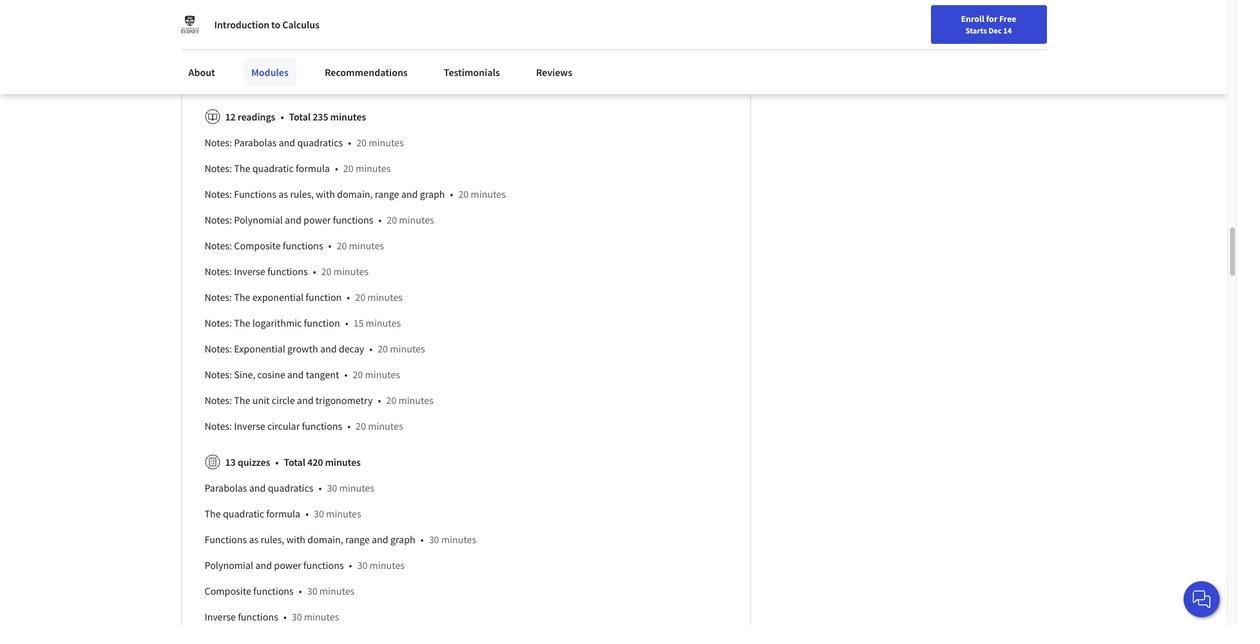Task type: describe. For each thing, give the bounding box(es) containing it.
functions up inverse functions • 30 minutes
[[253, 584, 294, 597]]

notes: the quadratic formula • 20 minutes
[[205, 162, 391, 174]]

0 vertical spatial trigonometry
[[286, 48, 343, 61]]

modules
[[251, 66, 289, 79]]

the for exponential
[[234, 290, 250, 303]]

1 vertical spatial with
[[286, 533, 306, 546]]

notes: the unit circle and trigonometry • 20 minutes
[[205, 394, 434, 406]]

notes: the logarithmic function • 15 minutes
[[205, 316, 401, 329]]

functions as rules, with domain, range and graph • 30 minutes
[[205, 533, 476, 546]]

0 vertical spatial quadratics
[[297, 136, 343, 149]]

12 readings
[[225, 110, 275, 123]]

0 vertical spatial quadratic
[[252, 162, 294, 174]]

0 vertical spatial functions
[[234, 187, 276, 200]]

13 quizzes
[[225, 455, 270, 468]]

1 vertical spatial formula
[[266, 507, 300, 520]]

0 vertical spatial unit
[[223, 48, 240, 61]]

composite functions • 30 minutes
[[205, 584, 355, 597]]

growth
[[287, 342, 318, 355]]

15
[[353, 316, 364, 329]]

exponential
[[234, 342, 285, 355]]

exponential
[[252, 290, 304, 303]]

13
[[225, 455, 236, 468]]

for
[[986, 13, 998, 24]]

0 vertical spatial tangent
[[276, 22, 310, 35]]

functions down "the unit circle and trigonometry • 16 minutes"
[[272, 74, 313, 87]]

functions down functions as rules, with domain, range and graph • 30 minutes
[[303, 559, 344, 571]]

function for notes: the logarithmic function
[[304, 316, 340, 329]]

reviews link
[[528, 58, 580, 86]]

function for notes: the exponential function
[[306, 290, 342, 303]]

0 vertical spatial circular
[[238, 74, 270, 87]]

0 vertical spatial composite
[[234, 239, 281, 252]]

12
[[225, 110, 236, 123]]

starts
[[966, 25, 987, 35]]

the university of sydney image
[[181, 15, 199, 34]]

the quadratic formula • 30 minutes
[[205, 507, 361, 520]]

the for quadratic
[[234, 162, 250, 174]]

• total 235 minutes
[[281, 110, 366, 123]]

0 vertical spatial polynomial
[[234, 213, 283, 226]]

notes: for notes: sine, cosine and tangent
[[205, 368, 232, 381]]

notes: for notes: functions as rules, with domain, range and graph
[[205, 187, 232, 200]]

1 horizontal spatial graph
[[420, 187, 445, 200]]

testimonials link
[[436, 58, 508, 86]]

notes: for notes: the unit circle and trigonometry
[[205, 394, 232, 406]]

notes: inverse circular functions • 20 minutes
[[205, 419, 403, 432]]

inverse functions • 30 minutes
[[205, 610, 339, 623]]

introduction
[[214, 18, 269, 31]]

notes: for notes: inverse functions
[[205, 265, 232, 278]]

to
[[271, 18, 280, 31]]

1 horizontal spatial with
[[316, 187, 335, 200]]

notes: polynomial and power functions • 20 minutes
[[205, 213, 434, 226]]

1 vertical spatial quadratics
[[268, 481, 314, 494]]

functions up notes: inverse functions • 20 minutes
[[283, 239, 323, 252]]

dec
[[989, 25, 1002, 35]]

notes: for notes: composite functions
[[205, 239, 232, 252]]

recommendations
[[325, 66, 408, 79]]

about link
[[181, 58, 223, 86]]

shopping cart: 1 item image
[[926, 10, 951, 30]]

logarithmic
[[252, 316, 302, 329]]

1 horizontal spatial cosine
[[258, 368, 285, 381]]

introduction to calculus
[[214, 18, 319, 31]]

1 vertical spatial parabolas
[[205, 481, 247, 494]]

notes: for notes: the quadratic formula
[[205, 162, 232, 174]]

the unit circle and trigonometry • 16 minutes
[[205, 48, 404, 61]]

1 vertical spatial as
[[249, 533, 259, 546]]

notes: for notes: polynomial and power functions
[[205, 213, 232, 226]]

1 horizontal spatial unit
[[252, 394, 270, 406]]

1 vertical spatial graph
[[390, 533, 416, 546]]

notes: exponential growth and decay • 20 minutes
[[205, 342, 425, 355]]

english
[[980, 14, 1012, 27]]



Task type: vqa. For each thing, say whether or not it's contained in the screenshot.


Task type: locate. For each thing, give the bounding box(es) containing it.
quadratics up the quadratic formula • 30 minutes
[[268, 481, 314, 494]]

total for total 235 minutes
[[289, 110, 311, 123]]

0 vertical spatial domain,
[[337, 187, 373, 200]]

2 notes: from the top
[[205, 162, 232, 174]]

rules,
[[290, 187, 314, 200], [261, 533, 284, 546]]

1 vertical spatial circular
[[267, 419, 300, 432]]

1 vertical spatial functions
[[205, 533, 247, 546]]

functions down notes: the unit circle and trigonometry • 20 minutes
[[302, 419, 342, 432]]

12 notes: from the top
[[205, 419, 232, 432]]

1 vertical spatial polynomial
[[205, 559, 253, 571]]

cosine
[[228, 22, 256, 35], [258, 368, 285, 381]]

3 notes: from the top
[[205, 187, 232, 200]]

tangent
[[276, 22, 310, 35], [306, 368, 339, 381]]

quadratics down '235'
[[297, 136, 343, 149]]

30
[[327, 481, 337, 494], [314, 507, 324, 520], [429, 533, 439, 546], [357, 559, 368, 571], [307, 584, 317, 597], [292, 610, 302, 623]]

unit
[[223, 48, 240, 61], [252, 394, 270, 406]]

power up composite functions • 30 minutes
[[274, 559, 301, 571]]

420
[[307, 455, 323, 468]]

formula down notes: parabolas and quadratics • 20 minutes
[[296, 162, 330, 174]]

cosine down exponential
[[258, 368, 285, 381]]

english button
[[957, 0, 1035, 42]]

1 vertical spatial trigonometry
[[316, 394, 373, 406]]

polynomial up notes: composite functions • 20 minutes
[[234, 213, 283, 226]]

0 horizontal spatial circle
[[242, 48, 265, 61]]

1 horizontal spatial sine,
[[234, 368, 255, 381]]

11 notes: from the top
[[205, 394, 232, 406]]

as down the quadratic formula • 30 minutes
[[249, 533, 259, 546]]

domain, up 'polynomial and power functions • 30 minutes'
[[308, 533, 343, 546]]

14
[[1003, 25, 1012, 35]]

0 vertical spatial sine,
[[205, 22, 226, 35]]

function up notes: exponential growth and decay • 20 minutes
[[304, 316, 340, 329]]

notes: for notes: parabolas and quadratics
[[205, 136, 232, 149]]

0 vertical spatial function
[[306, 290, 342, 303]]

composite up notes: inverse functions • 20 minutes
[[234, 239, 281, 252]]

4 notes: from the top
[[205, 213, 232, 226]]

8 notes: from the top
[[205, 316, 232, 329]]

1 horizontal spatial as
[[279, 187, 288, 200]]

composite
[[234, 239, 281, 252], [205, 584, 251, 597]]

total left '235'
[[289, 110, 311, 123]]

circle up modules
[[242, 48, 265, 61]]

circle
[[242, 48, 265, 61], [272, 394, 295, 406]]

1 vertical spatial range
[[345, 533, 370, 546]]

modules link
[[244, 58, 296, 86]]

calculus
[[282, 18, 319, 31]]

decay
[[339, 342, 364, 355]]

quizzes
[[238, 455, 270, 468]]

notes: for notes: inverse circular functions
[[205, 419, 232, 432]]

5 notes: from the top
[[205, 239, 232, 252]]

10 notes: from the top
[[205, 368, 232, 381]]

polynomial and power functions • 30 minutes
[[205, 559, 405, 571]]

formula down parabolas and quadratics • 30 minutes
[[266, 507, 300, 520]]

enroll
[[961, 13, 985, 24]]

1 vertical spatial function
[[304, 316, 340, 329]]

functions down notes: composite functions • 20 minutes
[[267, 265, 308, 278]]

and
[[258, 22, 274, 35], [267, 48, 284, 61], [279, 136, 295, 149], [401, 187, 418, 200], [285, 213, 301, 226], [320, 342, 337, 355], [287, 368, 304, 381], [297, 394, 314, 406], [249, 481, 266, 494], [372, 533, 388, 546], [255, 559, 272, 571]]

0 horizontal spatial graph
[[390, 533, 416, 546]]

with
[[316, 187, 335, 200], [286, 533, 306, 546]]

function
[[306, 290, 342, 303], [304, 316, 340, 329]]

testimonials
[[444, 66, 500, 79]]

minutes
[[369, 48, 404, 61], [339, 74, 374, 87], [330, 110, 366, 123], [369, 136, 404, 149], [356, 162, 391, 174], [471, 187, 506, 200], [399, 213, 434, 226], [349, 239, 384, 252], [334, 265, 369, 278], [368, 290, 403, 303], [366, 316, 401, 329], [390, 342, 425, 355], [365, 368, 400, 381], [399, 394, 434, 406], [368, 419, 403, 432], [325, 455, 361, 468], [339, 481, 374, 494], [326, 507, 361, 520], [441, 533, 476, 546], [370, 559, 405, 571], [320, 584, 355, 597], [304, 610, 339, 623]]

0 vertical spatial parabolas
[[234, 136, 277, 149]]

0 vertical spatial circle
[[242, 48, 265, 61]]

0 horizontal spatial cosine
[[228, 22, 256, 35]]

1 horizontal spatial power
[[304, 213, 331, 226]]

9 notes: from the top
[[205, 342, 232, 355]]

1 vertical spatial composite
[[205, 584, 251, 597]]

with up notes: polynomial and power functions • 20 minutes at the top left of page
[[316, 187, 335, 200]]

1 vertical spatial domain,
[[308, 533, 343, 546]]

with up 'polynomial and power functions • 30 minutes'
[[286, 533, 306, 546]]

notes: functions as rules, with domain, range and graph • 20 minutes
[[205, 187, 506, 200]]

•
[[315, 22, 318, 35], [348, 48, 352, 61], [281, 110, 284, 123], [348, 136, 351, 149], [335, 162, 338, 174], [450, 187, 453, 200], [379, 213, 382, 226], [328, 239, 332, 252], [313, 265, 316, 278], [347, 290, 350, 303], [345, 316, 348, 329], [369, 342, 373, 355], [344, 368, 348, 381], [378, 394, 381, 406], [347, 419, 351, 432], [275, 455, 279, 468], [319, 481, 322, 494], [306, 507, 309, 520], [421, 533, 424, 546], [349, 559, 352, 571], [299, 584, 302, 597], [283, 610, 287, 623]]

tangent up notes: the unit circle and trigonometry • 20 minutes
[[306, 368, 339, 381]]

0 vertical spatial range
[[375, 187, 399, 200]]

1 vertical spatial unit
[[252, 394, 270, 406]]

rules, down the quadratic formula • 30 minutes
[[261, 533, 284, 546]]

readings
[[238, 110, 275, 123]]

unit down introduction
[[223, 48, 240, 61]]

sine,
[[205, 22, 226, 35], [234, 368, 255, 381]]

reviews
[[536, 66, 573, 79]]

total
[[289, 110, 311, 123], [284, 455, 305, 468]]

11 minutes
[[326, 74, 374, 87]]

0 vertical spatial formula
[[296, 162, 330, 174]]

rules, down notes: the quadratic formula • 20 minutes
[[290, 187, 314, 200]]

cosine left to
[[228, 22, 256, 35]]

functions
[[272, 74, 313, 87], [333, 213, 373, 226], [283, 239, 323, 252], [267, 265, 308, 278], [302, 419, 342, 432], [303, 559, 344, 571], [253, 584, 294, 597], [238, 610, 278, 623]]

as
[[279, 187, 288, 200], [249, 533, 259, 546]]

functions down notes: functions as rules, with domain, range and graph • 20 minutes
[[333, 213, 373, 226]]

notes: for notes: the exponential function
[[205, 290, 232, 303]]

0 vertical spatial graph
[[420, 187, 445, 200]]

sine, cosine and tangent •
[[205, 22, 318, 35]]

7 notes: from the top
[[205, 290, 232, 303]]

sine, down exponential
[[234, 368, 255, 381]]

1 vertical spatial cosine
[[258, 368, 285, 381]]

trigonometry up 11
[[286, 48, 343, 61]]

0 horizontal spatial sine,
[[205, 22, 226, 35]]

polynomial
[[234, 213, 283, 226], [205, 559, 253, 571]]

notes: for notes: exponential growth and decay
[[205, 342, 232, 355]]

range
[[375, 187, 399, 200], [345, 533, 370, 546]]

recommendations link
[[317, 58, 416, 86]]

functions down composite functions • 30 minutes
[[238, 610, 278, 623]]

1 horizontal spatial rules,
[[290, 187, 314, 200]]

• total 420 minutes
[[275, 455, 361, 468]]

composite up inverse functions • 30 minutes
[[205, 584, 251, 597]]

tangent up "the unit circle and trigonometry • 16 minutes"
[[276, 22, 310, 35]]

notes: inverse functions • 20 minutes
[[205, 265, 369, 278]]

quadratics
[[297, 136, 343, 149], [268, 481, 314, 494]]

1 vertical spatial tangent
[[306, 368, 339, 381]]

power up notes: composite functions • 20 minutes
[[304, 213, 331, 226]]

0 vertical spatial power
[[304, 213, 331, 226]]

circular up readings on the top left
[[238, 74, 270, 87]]

the for unit
[[234, 394, 250, 406]]

unit down notes: sine, cosine and tangent • 20 minutes
[[252, 394, 270, 406]]

1 horizontal spatial circle
[[272, 394, 295, 406]]

enroll for free starts dec 14
[[961, 13, 1017, 35]]

notes:
[[205, 136, 232, 149], [205, 162, 232, 174], [205, 187, 232, 200], [205, 213, 232, 226], [205, 239, 232, 252], [205, 265, 232, 278], [205, 290, 232, 303], [205, 316, 232, 329], [205, 342, 232, 355], [205, 368, 232, 381], [205, 394, 232, 406], [205, 419, 232, 432]]

parabolas
[[234, 136, 277, 149], [205, 481, 247, 494]]

quadratic down '13 quizzes' on the bottom of the page
[[223, 507, 264, 520]]

notes: for notes: the logarithmic function
[[205, 316, 232, 329]]

notes: sine, cosine and tangent • 20 minutes
[[205, 368, 400, 381]]

20
[[356, 136, 367, 149], [343, 162, 354, 174], [458, 187, 469, 200], [387, 213, 397, 226], [337, 239, 347, 252], [321, 265, 332, 278], [355, 290, 365, 303], [378, 342, 388, 355], [353, 368, 363, 381], [386, 394, 396, 406], [356, 419, 366, 432]]

None search field
[[184, 8, 493, 34]]

function up the notes: the logarithmic function • 15 minutes
[[306, 290, 342, 303]]

inverse
[[205, 74, 236, 87], [234, 265, 265, 278], [234, 419, 265, 432], [205, 610, 236, 623]]

notes: the exponential function • 20 minutes
[[205, 290, 403, 303]]

0 horizontal spatial range
[[345, 533, 370, 546]]

notes: composite functions • 20 minutes
[[205, 239, 384, 252]]

free
[[999, 13, 1017, 24]]

the for logarithmic
[[234, 316, 250, 329]]

1 vertical spatial total
[[284, 455, 305, 468]]

16
[[357, 48, 367, 61]]

functions down the quadratic formula • 30 minutes
[[205, 533, 247, 546]]

quadratic
[[252, 162, 294, 174], [223, 507, 264, 520]]

0 horizontal spatial unit
[[223, 48, 240, 61]]

11
[[326, 74, 337, 87]]

0 horizontal spatial as
[[249, 533, 259, 546]]

sine, right the university of sydney image
[[205, 22, 226, 35]]

0 vertical spatial rules,
[[290, 187, 314, 200]]

6 notes: from the top
[[205, 265, 232, 278]]

power
[[304, 213, 331, 226], [274, 559, 301, 571]]

1 vertical spatial quadratic
[[223, 507, 264, 520]]

as down notes: the quadratic formula • 20 minutes
[[279, 187, 288, 200]]

1 notes: from the top
[[205, 136, 232, 149]]

trigonometry up notes: inverse circular functions • 20 minutes
[[316, 394, 373, 406]]

circular
[[238, 74, 270, 87], [267, 419, 300, 432]]

1 horizontal spatial range
[[375, 187, 399, 200]]

1 vertical spatial circle
[[272, 394, 295, 406]]

circular down notes: the unit circle and trigonometry • 20 minutes
[[267, 419, 300, 432]]

the
[[205, 48, 221, 61], [234, 162, 250, 174], [234, 290, 250, 303], [234, 316, 250, 329], [234, 394, 250, 406], [205, 507, 221, 520]]

parabolas down readings on the top left
[[234, 136, 277, 149]]

0 vertical spatial cosine
[[228, 22, 256, 35]]

notes: parabolas and quadratics • 20 minutes
[[205, 136, 404, 149]]

inverse circular functions
[[205, 74, 313, 87]]

1 vertical spatial rules,
[[261, 533, 284, 546]]

0 horizontal spatial rules,
[[261, 533, 284, 546]]

polynomial up composite functions • 30 minutes
[[205, 559, 253, 571]]

circle down notes: sine, cosine and tangent • 20 minutes
[[272, 394, 295, 406]]

total left 420
[[284, 455, 305, 468]]

domain, up notes: polynomial and power functions • 20 minutes at the top left of page
[[337, 187, 373, 200]]

0 vertical spatial with
[[316, 187, 335, 200]]

domain,
[[337, 187, 373, 200], [308, 533, 343, 546]]

functions
[[234, 187, 276, 200], [205, 533, 247, 546]]

formula
[[296, 162, 330, 174], [266, 507, 300, 520]]

about
[[188, 66, 215, 79]]

chat with us image
[[1192, 589, 1212, 610]]

0 horizontal spatial power
[[274, 559, 301, 571]]

1 vertical spatial sine,
[[234, 368, 255, 381]]

1 vertical spatial power
[[274, 559, 301, 571]]

parabolas down 13
[[205, 481, 247, 494]]

quadratic down notes: parabolas and quadratics • 20 minutes
[[252, 162, 294, 174]]

trigonometry
[[286, 48, 343, 61], [316, 394, 373, 406]]

graph
[[420, 187, 445, 200], [390, 533, 416, 546]]

parabolas and quadratics • 30 minutes
[[205, 481, 374, 494]]

functions down notes: the quadratic formula • 20 minutes
[[234, 187, 276, 200]]

0 vertical spatial as
[[279, 187, 288, 200]]

total for total 420 minutes
[[284, 455, 305, 468]]

0 horizontal spatial with
[[286, 533, 306, 546]]

235
[[313, 110, 328, 123]]

0 vertical spatial total
[[289, 110, 311, 123]]



